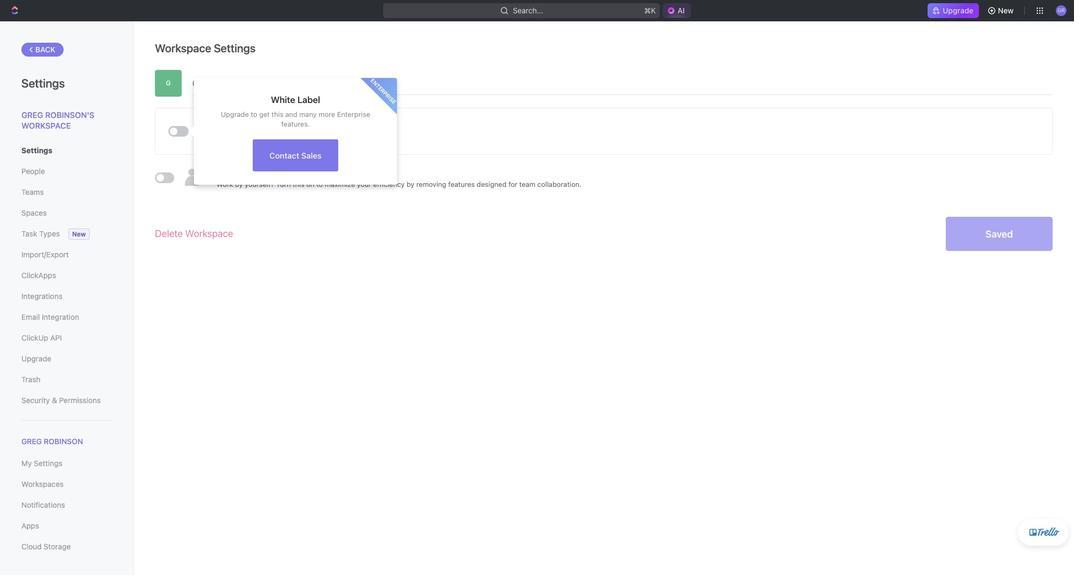 Task type: locate. For each thing, give the bounding box(es) containing it.
yourself?
[[245, 180, 274, 189]]

1 horizontal spatial to
[[317, 180, 323, 189]]

1 horizontal spatial this
[[293, 180, 305, 189]]

to left get
[[251, 110, 257, 119]]

work
[[217, 180, 233, 189]]

1 greg from the top
[[21, 110, 43, 120]]

0 vertical spatial and
[[286, 110, 298, 119]]

0 horizontal spatial new
[[72, 230, 86, 239]]

security & permissions
[[21, 396, 101, 405]]

greg robinson
[[21, 437, 83, 447]]

removing
[[417, 180, 447, 189]]

upgrade inside settings element
[[21, 355, 51, 364]]

0 vertical spatial to
[[251, 110, 257, 119]]

cloud
[[21, 543, 42, 552]]

cloud storage
[[21, 543, 71, 552]]

saved
[[986, 229, 1014, 240]]

workspace right delete
[[185, 228, 233, 240]]

delete
[[155, 228, 183, 240]]

this left on
[[293, 180, 305, 189]]

1 vertical spatial and
[[335, 133, 347, 142]]

storage
[[44, 543, 71, 552]]

1 vertical spatial upgrade link
[[21, 350, 112, 368]]

get
[[259, 110, 270, 119]]

settings
[[214, 42, 256, 55], [21, 76, 65, 90], [21, 146, 52, 155], [34, 459, 62, 469]]

and up features.
[[286, 110, 298, 119]]

teams
[[21, 188, 44, 197]]

enterprise up url.
[[370, 77, 398, 105]]

0 horizontal spatial by
[[235, 180, 243, 189]]

and left a
[[335, 133, 347, 142]]

my settings link
[[21, 455, 112, 473]]

url.
[[380, 133, 396, 142]]

permissions
[[59, 396, 101, 405]]

1 vertical spatial your
[[357, 180, 371, 189]]

upgrade
[[944, 6, 974, 15], [221, 110, 249, 119], [21, 355, 51, 364]]

collaboration.
[[538, 180, 582, 189]]

1 horizontal spatial new
[[999, 6, 1014, 15]]

sales
[[302, 151, 322, 160]]

your right with
[[256, 133, 270, 142]]

security & permissions link
[[21, 392, 112, 410]]

by down personal
[[235, 180, 243, 189]]

enterprise inside white label upgrade to get this and many more enterprise features.
[[337, 110, 370, 119]]

notifications
[[21, 501, 65, 510]]

0 vertical spatial new
[[999, 6, 1014, 15]]

back
[[35, 45, 55, 54]]

integrations link
[[21, 288, 112, 306]]

trash link
[[21, 371, 112, 389]]

to inside personal workspace layout work by yourself? turn this on to maximize your efficiency by removing features designed for team collaboration.
[[317, 180, 323, 189]]

greg for greg robinson
[[21, 437, 42, 447]]

workspace inside personal workspace layout work by yourself? turn this on to maximize your efficiency by removing features designed for team collaboration.
[[253, 168, 298, 178]]

and inside white label upgrade to get this and many more enterprise features.
[[286, 110, 298, 119]]

to right on
[[317, 180, 323, 189]]

2 horizontal spatial upgrade
[[944, 6, 974, 15]]

workspace down robinson's
[[21, 121, 71, 130]]

0 horizontal spatial upgrade
[[21, 355, 51, 364]]

upgrade link left new button
[[929, 3, 979, 18]]

1 horizontal spatial upgrade link
[[929, 3, 979, 18]]

api
[[50, 334, 62, 343]]

turn
[[276, 180, 291, 189]]

team
[[520, 180, 536, 189]]

greg
[[21, 110, 43, 120], [21, 437, 42, 447]]

this right get
[[272, 110, 284, 119]]

1 vertical spatial to
[[317, 180, 323, 189]]

this inside white label upgrade to get this and many more enterprise features.
[[272, 110, 284, 119]]

upgrade inside white label upgrade to get this and many more enterprise features.
[[221, 110, 249, 119]]

workspace
[[155, 42, 211, 55], [21, 121, 71, 130], [253, 168, 298, 178], [185, 228, 233, 240]]

0 vertical spatial upgrade link
[[929, 3, 979, 18]]

clickapps
[[21, 271, 56, 280]]

new inside button
[[999, 6, 1014, 15]]

upgrade link up trash link
[[21, 350, 112, 368]]

clickup
[[214, 133, 239, 142], [21, 334, 48, 343]]

1 vertical spatial enterprise
[[337, 110, 370, 119]]

your right maximize
[[357, 180, 371, 189]]

1 horizontal spatial upgrade
[[221, 110, 249, 119]]

by left removing
[[407, 180, 415, 189]]

1 vertical spatial clickup
[[21, 334, 48, 343]]

and
[[286, 110, 298, 119], [335, 133, 347, 142]]

2 greg from the top
[[21, 437, 42, 447]]

clickup left the api
[[21, 334, 48, 343]]

my settings
[[21, 459, 62, 469]]

import/export link
[[21, 246, 112, 264]]

many
[[300, 110, 317, 119]]

0 horizontal spatial upgrade link
[[21, 350, 112, 368]]

0 vertical spatial clickup
[[214, 133, 239, 142]]

upgrade up with
[[221, 110, 249, 119]]

clickup left with
[[214, 133, 239, 142]]

1 by from the left
[[235, 180, 243, 189]]

0 horizontal spatial clickup
[[21, 334, 48, 343]]

back link
[[21, 43, 63, 57]]

greg left robinson's
[[21, 110, 43, 120]]

to
[[251, 110, 257, 119], [317, 180, 323, 189]]

0 horizontal spatial this
[[272, 110, 284, 119]]

people link
[[21, 163, 112, 181]]

delete workspace button
[[155, 222, 233, 246]]

spaces
[[21, 209, 47, 218]]

enterprise up a
[[337, 110, 370, 119]]

0 vertical spatial this
[[272, 110, 284, 119]]

greg for greg robinson's workspace
[[21, 110, 43, 120]]

0 horizontal spatial to
[[251, 110, 257, 119]]

my
[[21, 459, 32, 469]]

2 vertical spatial upgrade
[[21, 355, 51, 364]]

workspaces
[[21, 480, 64, 489]]

workspace up turn
[[253, 168, 298, 178]]

0 vertical spatial your
[[256, 133, 270, 142]]

1 vertical spatial this
[[293, 180, 305, 189]]

Team Na﻿me text field
[[193, 70, 1053, 95]]

1 vertical spatial greg
[[21, 437, 42, 447]]

your
[[256, 133, 270, 142], [357, 180, 371, 189]]

clickup api
[[21, 334, 62, 343]]

on
[[307, 180, 315, 189]]

this inside personal workspace layout work by yourself? turn this on to maximize your efficiency by removing features designed for team collaboration.
[[293, 180, 305, 189]]

trash
[[21, 375, 40, 384]]

upgrade left new button
[[944, 6, 974, 15]]

1 vertical spatial upgrade
[[221, 110, 249, 119]]

white label upgrade to get this and many more enterprise features.
[[221, 95, 370, 128]]

1 vertical spatial new
[[72, 230, 86, 239]]

1 horizontal spatial by
[[407, 180, 415, 189]]

layout
[[300, 168, 326, 178]]

upgrade link
[[929, 3, 979, 18], [21, 350, 112, 368]]

new
[[999, 6, 1014, 15], [72, 230, 86, 239]]

greg inside 'greg robinson's workspace'
[[21, 110, 43, 120]]

0 vertical spatial greg
[[21, 110, 43, 120]]

0 horizontal spatial and
[[286, 110, 298, 119]]

1 horizontal spatial your
[[357, 180, 371, 189]]

cloud storage link
[[21, 539, 112, 557]]

greg up the 'my'
[[21, 437, 42, 447]]

upgrade down clickup api
[[21, 355, 51, 364]]

your inside personal workspace layout work by yourself? turn this on to maximize your efficiency by removing features designed for team collaboration.
[[357, 180, 371, 189]]

features
[[449, 180, 475, 189]]

1 horizontal spatial clickup
[[214, 133, 239, 142]]

robinson's
[[45, 110, 95, 120]]



Task type: describe. For each thing, give the bounding box(es) containing it.
delete workspace
[[155, 228, 233, 240]]

g
[[166, 79, 171, 87]]

logo,
[[317, 133, 333, 142]]

clickup api link
[[21, 329, 112, 348]]

maximize
[[325, 180, 355, 189]]

task types
[[21, 229, 60, 239]]

new inside settings element
[[72, 230, 86, 239]]

settings link
[[21, 142, 112, 160]]

new button
[[984, 2, 1021, 19]]

people
[[21, 167, 45, 176]]

personal
[[217, 168, 251, 178]]

more
[[319, 110, 335, 119]]

ai
[[678, 6, 685, 15]]

skin
[[198, 133, 212, 142]]

clickapps link
[[21, 267, 112, 285]]

⌘k
[[645, 6, 656, 15]]

workspace inside 'greg robinson's workspace'
[[21, 121, 71, 130]]

apps
[[21, 522, 39, 531]]

search...
[[513, 6, 543, 15]]

ai button
[[663, 3, 692, 18]]

greg robinson's workspace
[[21, 110, 95, 130]]

&
[[52, 396, 57, 405]]

0 vertical spatial enterprise
[[370, 77, 398, 105]]

clickup inside 'link'
[[21, 334, 48, 343]]

email
[[21, 313, 40, 322]]

email integration
[[21, 313, 79, 322]]

gr
[[1058, 7, 1066, 14]]

skin clickup with your brand colors, logo, and a custom url.
[[198, 133, 396, 142]]

gr button
[[1053, 2, 1071, 19]]

features.
[[281, 120, 310, 128]]

2 by from the left
[[407, 180, 415, 189]]

contact
[[270, 151, 299, 160]]

settings element
[[0, 21, 134, 576]]

brand
[[272, 133, 291, 142]]

0 vertical spatial upgrade
[[944, 6, 974, 15]]

task
[[21, 229, 37, 239]]

colors,
[[293, 133, 315, 142]]

integrations
[[21, 292, 63, 301]]

label
[[298, 95, 320, 105]]

teams link
[[21, 183, 112, 202]]

integration
[[42, 313, 79, 322]]

a
[[349, 133, 353, 142]]

workspace settings
[[155, 42, 256, 55]]

white
[[271, 95, 295, 105]]

workspace inside 'button'
[[185, 228, 233, 240]]

0 horizontal spatial your
[[256, 133, 270, 142]]

saved button
[[947, 217, 1053, 251]]

contact sales
[[270, 151, 322, 160]]

workspaces link
[[21, 476, 112, 494]]

designed
[[477, 180, 507, 189]]

personal workspace layout work by yourself? turn this on to maximize your efficiency by removing features designed for team collaboration.
[[217, 168, 582, 189]]

notifications link
[[21, 497, 112, 515]]

custom
[[355, 133, 378, 142]]

robinson
[[44, 437, 83, 447]]

with
[[241, 133, 254, 142]]

apps link
[[21, 518, 112, 536]]

for
[[509, 180, 518, 189]]

import/export
[[21, 250, 69, 259]]

workspace up g at left
[[155, 42, 211, 55]]

1 horizontal spatial and
[[335, 133, 347, 142]]

spaces link
[[21, 204, 112, 222]]

types
[[39, 229, 60, 239]]

to inside white label upgrade to get this and many more enterprise features.
[[251, 110, 257, 119]]

efficiency
[[373, 180, 405, 189]]

email integration link
[[21, 309, 112, 327]]

security
[[21, 396, 50, 405]]



Task type: vqa. For each thing, say whether or not it's contained in the screenshot.
USER GROUP image
no



